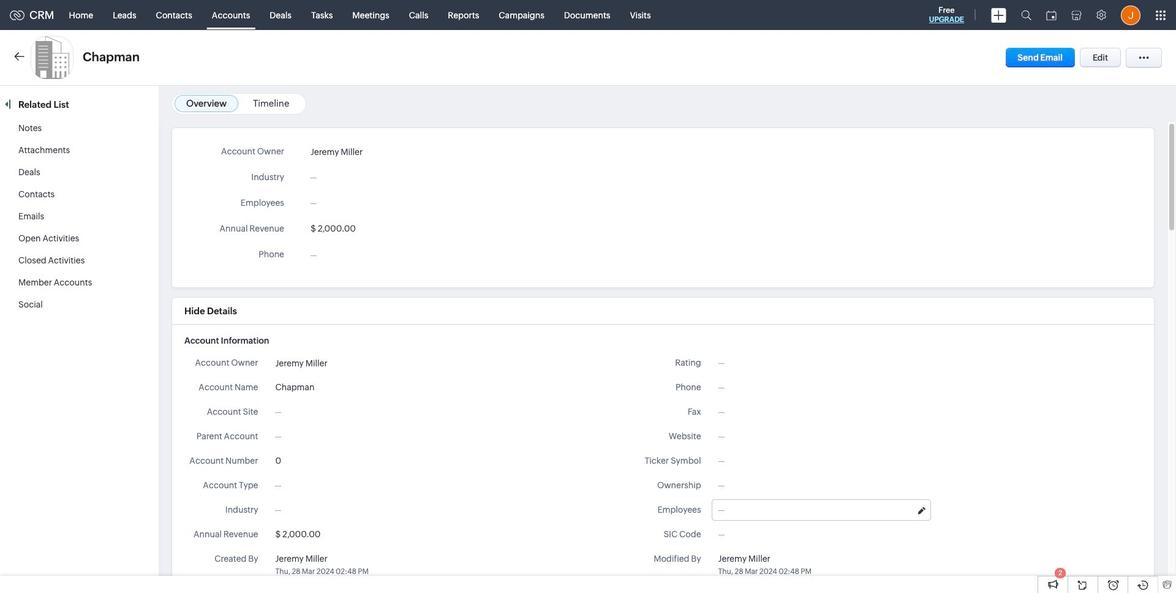 Task type: locate. For each thing, give the bounding box(es) containing it.
search image
[[1021, 10, 1032, 20]]

create menu element
[[984, 0, 1014, 30]]



Task type: describe. For each thing, give the bounding box(es) containing it.
profile image
[[1121, 5, 1141, 25]]

logo image
[[10, 10, 25, 20]]

search element
[[1014, 0, 1039, 30]]

create menu image
[[991, 8, 1007, 22]]

profile element
[[1114, 0, 1148, 30]]

calendar image
[[1046, 10, 1057, 20]]



Task type: vqa. For each thing, say whether or not it's contained in the screenshot.
Profile 'element'
yes



